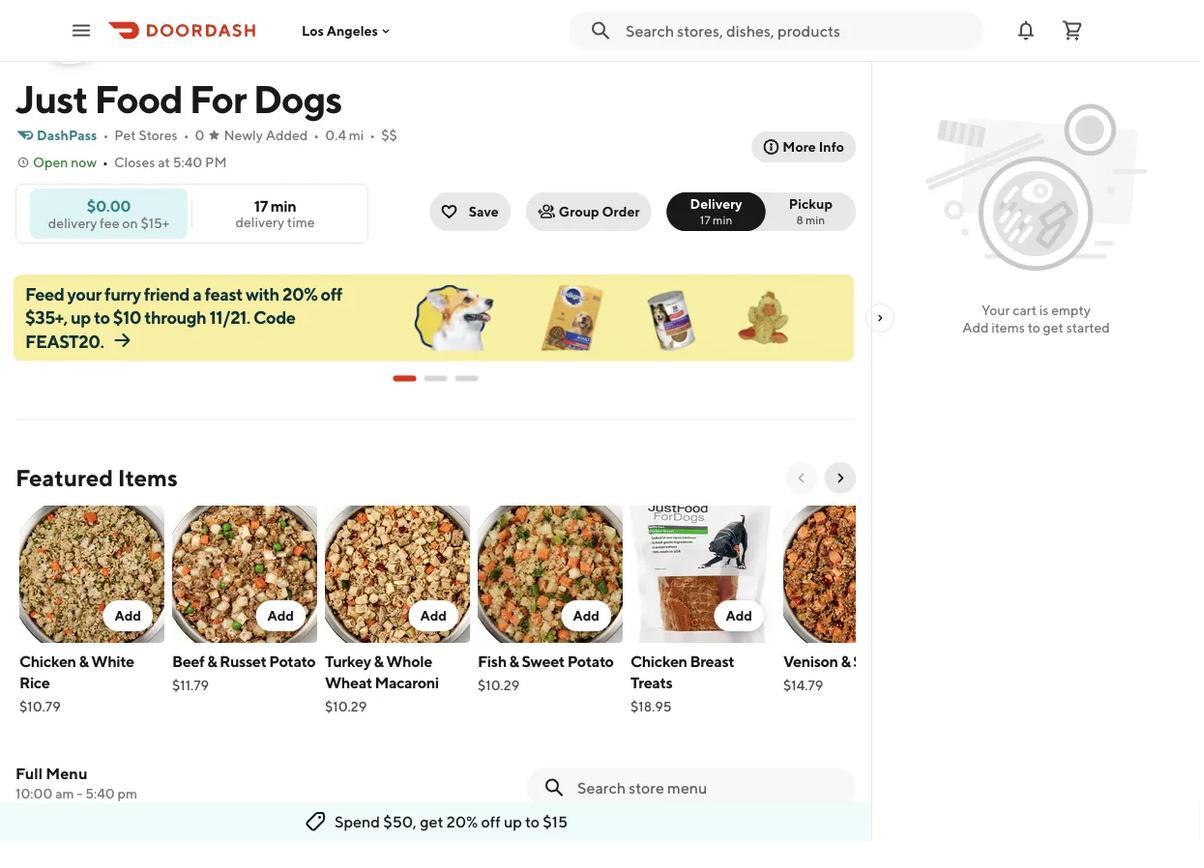 Task type: describe. For each thing, give the bounding box(es) containing it.
& for fish
[[509, 652, 519, 670]]

0
[[195, 127, 205, 143]]

$15
[[543, 813, 568, 831]]

feast
[[205, 283, 243, 304]]

is
[[1040, 302, 1049, 318]]

$50,
[[383, 813, 417, 831]]

featured items
[[15, 464, 178, 492]]

your
[[67, 283, 101, 304]]

am
[[55, 786, 74, 801]]

add inside your cart is empty add items to get started
[[963, 320, 989, 336]]

• right now
[[103, 154, 108, 170]]

17 inside 17 min delivery time
[[254, 197, 268, 215]]

$18.95
[[631, 698, 672, 714]]

turkey
[[325, 652, 371, 670]]

pm
[[205, 154, 227, 170]]

none radio containing delivery
[[667, 193, 766, 231]]

none radio containing pickup
[[754, 193, 856, 231]]

white
[[91, 652, 134, 670]]

chicken for rice
[[19, 652, 76, 670]]

add button for beef & russet potato
[[256, 600, 306, 631]]

beef
[[172, 652, 204, 670]]

with
[[246, 283, 279, 304]]

whole
[[386, 652, 432, 670]]

pm
[[118, 786, 137, 801]]

for
[[189, 75, 246, 121]]

pet
[[114, 127, 136, 143]]

feast20.
[[25, 331, 104, 352]]

rice
[[19, 673, 50, 692]]

los angeles button
[[302, 22, 394, 38]]

full menu 10:00 am - 5:40 pm
[[15, 764, 137, 801]]

17 inside delivery 17 min
[[700, 213, 711, 226]]

• left pet on the top left
[[103, 127, 109, 143]]

$10.29 inside turkey & whole wheat macaroni $10.29
[[325, 698, 367, 714]]

chicken for $18.95
[[631, 652, 687, 670]]

featured items heading
[[15, 463, 178, 494]]

delivery 17 min
[[690, 196, 743, 226]]

items
[[118, 464, 178, 492]]

cart
[[1013, 302, 1037, 318]]

started
[[1067, 320, 1110, 336]]

just food for dogs
[[15, 75, 342, 121]]

angeles
[[327, 22, 378, 38]]

group
[[559, 204, 599, 220]]

closes
[[114, 154, 155, 170]]

menu
[[46, 764, 88, 783]]

potato for beef & russet potato
[[269, 652, 316, 670]]

fish & sweet potato $10.29
[[478, 652, 614, 693]]

add for fish & sweet potato
[[573, 608, 600, 623]]

$11.79
[[172, 677, 209, 693]]

open now
[[33, 154, 97, 170]]

& for turkey
[[374, 652, 384, 670]]

add for chicken & white rice
[[115, 608, 141, 623]]

group order
[[559, 204, 640, 220]]

your cart is empty add items to get started
[[963, 302, 1110, 336]]

fish
[[478, 652, 507, 670]]

min for pickup
[[806, 213, 825, 226]]

& for beef
[[207, 652, 217, 670]]

pickup
[[789, 196, 833, 212]]

pet stores
[[114, 127, 178, 143]]

chicken & white rice image
[[19, 505, 164, 643]]

to inside feed your furry friend a feast with 20% off $35+, up to $10 through 11/21. code feast20.
[[94, 307, 110, 327]]

Store search: begin typing to search for stores available on DoorDash text field
[[626, 20, 972, 41]]

delivery inside 17 min delivery time
[[236, 214, 284, 230]]

code
[[253, 307, 296, 327]]

info
[[819, 139, 845, 155]]

• closes at 5:40 pm
[[103, 154, 227, 170]]

11/21.
[[210, 307, 250, 327]]

add for chicken breast treats
[[726, 608, 753, 623]]

previous button of carousel image
[[794, 471, 810, 486]]

$10.29 inside the fish & sweet potato $10.29
[[478, 677, 520, 693]]

10:00
[[15, 786, 53, 801]]

-
[[77, 786, 83, 801]]

group order button
[[526, 193, 652, 231]]

save button
[[430, 193, 511, 231]]

newly added •
[[224, 127, 319, 143]]

venison
[[784, 652, 838, 670]]

through
[[144, 307, 206, 327]]

macaroni
[[375, 673, 439, 692]]

$10.79
[[19, 698, 61, 714]]

empty
[[1052, 302, 1091, 318]]

your
[[982, 302, 1010, 318]]

feed your furry friend a feast with 20% off $35+, up to $10 through 11/21. code feast20.
[[25, 283, 342, 352]]

off inside feed your furry friend a feast with 20% off $35+, up to $10 through 11/21. code feast20.
[[321, 283, 342, 304]]

1 vertical spatial get
[[420, 813, 444, 831]]

0 items, open order cart image
[[1061, 19, 1084, 42]]

squash
[[854, 652, 904, 670]]

add button for fish & sweet potato
[[561, 600, 611, 631]]

spend $50, get 20% off up to $15
[[335, 813, 568, 831]]

beef & russet potato $11.79
[[172, 652, 316, 693]]

newly
[[224, 127, 263, 143]]

food
[[94, 75, 183, 121]]

0.4 mi • $$
[[325, 127, 397, 143]]

turkey & whole wheat macaroni $10.29
[[325, 652, 439, 714]]

min for delivery
[[713, 213, 733, 226]]

get inside your cart is empty add items to get started
[[1043, 320, 1064, 336]]

notification bell image
[[1015, 19, 1038, 42]]



Task type: vqa. For each thing, say whether or not it's contained in the screenshot.
Closes
yes



Task type: locate. For each thing, give the bounding box(es) containing it.
1 horizontal spatial to
[[525, 813, 540, 831]]

$14.79
[[784, 677, 824, 693]]

20% right $50, on the left bottom
[[447, 813, 478, 831]]

open menu image
[[70, 19, 93, 42]]

delivery left time
[[236, 214, 284, 230]]

17 min delivery time
[[236, 197, 315, 230]]

turkey & whole wheat macaroni image
[[325, 505, 470, 643]]

up
[[71, 307, 91, 327], [504, 813, 522, 831]]

just food for dogs image
[[33, 0, 106, 62]]

& for venison
[[841, 652, 851, 670]]

$35+,
[[25, 307, 68, 327]]

0 vertical spatial off
[[321, 283, 342, 304]]

up down your
[[71, 307, 91, 327]]

sweet
[[522, 652, 565, 670]]

$15+
[[141, 215, 170, 231]]

• right mi
[[370, 127, 375, 143]]

$10.29 down fish
[[478, 677, 520, 693]]

now
[[71, 154, 97, 170]]

mi
[[349, 127, 364, 143]]

delivery inside $0.00 delivery fee on $15+
[[48, 215, 97, 231]]

add button for turkey & whole wheat macaroni
[[409, 600, 459, 631]]

full
[[15, 764, 43, 783]]

get
[[1043, 320, 1064, 336], [420, 813, 444, 831]]

5 add button from the left
[[714, 600, 764, 631]]

dashpass •
[[37, 127, 109, 143]]

0 horizontal spatial get
[[420, 813, 444, 831]]

add down your
[[963, 320, 989, 336]]

chicken inside chicken breast treats $18.95
[[631, 652, 687, 670]]

add button up sweet
[[561, 600, 611, 631]]

1 vertical spatial up
[[504, 813, 522, 831]]

5:40
[[173, 154, 202, 170], [85, 786, 115, 801]]

1 vertical spatial off
[[481, 813, 501, 831]]

3 & from the left
[[374, 652, 384, 670]]

add up breast
[[726, 608, 753, 623]]

a
[[193, 283, 202, 304]]

1 vertical spatial 20%
[[447, 813, 478, 831]]

17 down delivery
[[700, 213, 711, 226]]

to for spend $50, get 20% off up to $15
[[525, 813, 540, 831]]

on
[[122, 215, 138, 231]]

17
[[254, 197, 268, 215], [700, 213, 711, 226]]

more info
[[783, 139, 845, 155]]

add button
[[103, 600, 153, 631], [256, 600, 306, 631], [409, 600, 459, 631], [561, 600, 611, 631], [714, 600, 764, 631]]

add up beef & russet potato $11.79
[[267, 608, 294, 623]]

& inside the fish & sweet potato $10.29
[[509, 652, 519, 670]]

spend
[[335, 813, 380, 831]]

20% up "code"
[[283, 283, 318, 304]]

None radio
[[754, 193, 856, 231]]

0 horizontal spatial to
[[94, 307, 110, 327]]

0.4
[[325, 127, 346, 143]]

8
[[797, 213, 803, 226]]

to down cart
[[1028, 320, 1041, 336]]

potato inside beef & russet potato $11.79
[[269, 652, 316, 670]]

& inside the venison & squash $14.79
[[841, 652, 851, 670]]

$$
[[381, 127, 397, 143]]

get right $50, on the left bottom
[[420, 813, 444, 831]]

chicken up treats
[[631, 652, 687, 670]]

& left squash
[[841, 652, 851, 670]]

breast
[[690, 652, 734, 670]]

add button up white
[[103, 600, 153, 631]]

min inside 17 min delivery time
[[271, 197, 296, 215]]

5:40 right 'at'
[[173, 154, 202, 170]]

0 horizontal spatial off
[[321, 283, 342, 304]]

chicken & white rice $10.79
[[19, 652, 134, 714]]

1 add button from the left
[[103, 600, 153, 631]]

&
[[79, 652, 89, 670], [207, 652, 217, 670], [374, 652, 384, 670], [509, 652, 519, 670], [841, 652, 851, 670]]

added
[[266, 127, 308, 143]]

• left 0.4 on the left top
[[314, 127, 319, 143]]

to left $10 on the left of the page
[[94, 307, 110, 327]]

1 vertical spatial 5:40
[[85, 786, 115, 801]]

0 horizontal spatial $10.29
[[325, 698, 367, 714]]

2 horizontal spatial to
[[1028, 320, 1041, 336]]

min inside pickup 8 min
[[806, 213, 825, 226]]

off left $15 at bottom left
[[481, 813, 501, 831]]

potato
[[269, 652, 316, 670], [568, 652, 614, 670]]

featured
[[15, 464, 113, 492]]

0 vertical spatial 5:40
[[173, 154, 202, 170]]

to left $15 at bottom left
[[525, 813, 540, 831]]

los angeles
[[302, 22, 378, 38]]

just
[[15, 75, 88, 121]]

min down delivery
[[713, 213, 733, 226]]

to for your cart is empty add items to get started
[[1028, 320, 1041, 336]]

friend
[[144, 283, 190, 304]]

1 horizontal spatial chicken
[[631, 652, 687, 670]]

Item Search search field
[[578, 777, 841, 799]]

select promotional banner element
[[393, 361, 478, 396]]

venison & squash $14.79
[[784, 652, 904, 693]]

potato right sweet
[[568, 652, 614, 670]]

2 & from the left
[[207, 652, 217, 670]]

$0.00
[[87, 196, 131, 215]]

add up whole
[[420, 608, 447, 623]]

1 horizontal spatial $10.29
[[478, 677, 520, 693]]

0 horizontal spatial delivery
[[48, 215, 97, 231]]

1 horizontal spatial up
[[504, 813, 522, 831]]

& right beef
[[207, 652, 217, 670]]

time
[[287, 214, 315, 230]]

los
[[302, 22, 324, 38]]

1 horizontal spatial 17
[[700, 213, 711, 226]]

5 & from the left
[[841, 652, 851, 670]]

delivery
[[236, 214, 284, 230], [48, 215, 97, 231]]

add
[[963, 320, 989, 336], [115, 608, 141, 623], [267, 608, 294, 623], [420, 608, 447, 623], [573, 608, 600, 623], [726, 608, 753, 623]]

0 horizontal spatial 20%
[[283, 283, 318, 304]]

add for turkey & whole wheat macaroni
[[420, 608, 447, 623]]

None radio
[[667, 193, 766, 231]]

chicken inside chicken & white rice $10.79
[[19, 652, 76, 670]]

0 horizontal spatial up
[[71, 307, 91, 327]]

•
[[103, 127, 109, 143], [183, 127, 189, 143], [314, 127, 319, 143], [370, 127, 375, 143], [103, 154, 108, 170]]

20%
[[283, 283, 318, 304], [447, 813, 478, 831]]

to inside your cart is empty add items to get started
[[1028, 320, 1041, 336]]

1 chicken from the left
[[19, 652, 76, 670]]

stores
[[139, 127, 178, 143]]

add button up breast
[[714, 600, 764, 631]]

& inside chicken & white rice $10.79
[[79, 652, 89, 670]]

dogs
[[253, 75, 342, 121]]

more
[[783, 139, 816, 155]]

potato inside the fish & sweet potato $10.29
[[568, 652, 614, 670]]

russet
[[220, 652, 266, 670]]

0 horizontal spatial chicken
[[19, 652, 76, 670]]

up left $15 at bottom left
[[504, 813, 522, 831]]

potato for fish & sweet potato
[[568, 652, 614, 670]]

at
[[158, 154, 170, 170]]

add up the fish & sweet potato $10.29
[[573, 608, 600, 623]]

1 horizontal spatial potato
[[568, 652, 614, 670]]

add for beef & russet potato
[[267, 608, 294, 623]]

feed
[[25, 283, 64, 304]]

4 & from the left
[[509, 652, 519, 670]]

potato right russet
[[269, 652, 316, 670]]

3 add button from the left
[[409, 600, 459, 631]]

0 vertical spatial get
[[1043, 320, 1064, 336]]

chicken breast treats image
[[631, 505, 776, 643]]

add button for chicken & white rice
[[103, 600, 153, 631]]

2 potato from the left
[[568, 652, 614, 670]]

chicken up rice
[[19, 652, 76, 670]]

$10
[[113, 307, 141, 327]]

& inside turkey & whole wheat macaroni $10.29
[[374, 652, 384, 670]]

0 vertical spatial $10.29
[[478, 677, 520, 693]]

& left whole
[[374, 652, 384, 670]]

0 vertical spatial 20%
[[283, 283, 318, 304]]

beef & russet potato image
[[172, 505, 317, 643]]

min inside delivery 17 min
[[713, 213, 733, 226]]

1 horizontal spatial 5:40
[[173, 154, 202, 170]]

treats
[[631, 673, 673, 692]]

pickup 8 min
[[789, 196, 833, 226]]

save
[[469, 204, 499, 220]]

fee
[[100, 215, 120, 231]]

open
[[33, 154, 68, 170]]

1 horizontal spatial 20%
[[447, 813, 478, 831]]

0 horizontal spatial min
[[271, 197, 296, 215]]

wheat
[[325, 673, 372, 692]]

up inside feed your furry friend a feast with 20% off $35+, up to $10 through 11/21. code feast20.
[[71, 307, 91, 327]]

2 chicken from the left
[[631, 652, 687, 670]]

17 left time
[[254, 197, 268, 215]]

0 horizontal spatial potato
[[269, 652, 316, 670]]

add up white
[[115, 608, 141, 623]]

1 horizontal spatial off
[[481, 813, 501, 831]]

1 & from the left
[[79, 652, 89, 670]]

get down is
[[1043, 320, 1064, 336]]

& inside beef & russet potato $11.79
[[207, 652, 217, 670]]

1 horizontal spatial min
[[713, 213, 733, 226]]

chicken
[[19, 652, 76, 670], [631, 652, 687, 670]]

fish & sweet potato image
[[478, 505, 623, 643]]

off right with
[[321, 283, 342, 304]]

& for chicken
[[79, 652, 89, 670]]

& right fish
[[509, 652, 519, 670]]

1 horizontal spatial get
[[1043, 320, 1064, 336]]

1 potato from the left
[[269, 652, 316, 670]]

1 vertical spatial $10.29
[[325, 698, 367, 714]]

0 vertical spatial up
[[71, 307, 91, 327]]

5:40 right -
[[85, 786, 115, 801]]

order methods option group
[[667, 193, 856, 231]]

& left white
[[79, 652, 89, 670]]

add button up russet
[[256, 600, 306, 631]]

min down added
[[271, 197, 296, 215]]

4 add button from the left
[[561, 600, 611, 631]]

5:40 inside full menu 10:00 am - 5:40 pm
[[85, 786, 115, 801]]

• left 0
[[183, 127, 189, 143]]

chicken breast treats $18.95
[[631, 652, 734, 714]]

$10.29 down wheat
[[325, 698, 367, 714]]

0 horizontal spatial 5:40
[[85, 786, 115, 801]]

next button of carousel image
[[833, 471, 848, 486]]

off
[[321, 283, 342, 304], [481, 813, 501, 831]]

delivery left fee
[[48, 215, 97, 231]]

furry
[[105, 283, 141, 304]]

add button up whole
[[409, 600, 459, 631]]

1 horizontal spatial delivery
[[236, 214, 284, 230]]

more info button
[[752, 132, 856, 163]]

min right 8
[[806, 213, 825, 226]]

add button for chicken breast treats
[[714, 600, 764, 631]]

2 horizontal spatial min
[[806, 213, 825, 226]]

delivery
[[690, 196, 743, 212]]

0 horizontal spatial 17
[[254, 197, 268, 215]]

20% inside feed your furry friend a feast with 20% off $35+, up to $10 through 11/21. code feast20.
[[283, 283, 318, 304]]

min
[[271, 197, 296, 215], [713, 213, 733, 226], [806, 213, 825, 226]]

$0.00 delivery fee on $15+
[[48, 196, 170, 231]]

2 add button from the left
[[256, 600, 306, 631]]

dashpass
[[37, 127, 97, 143]]



